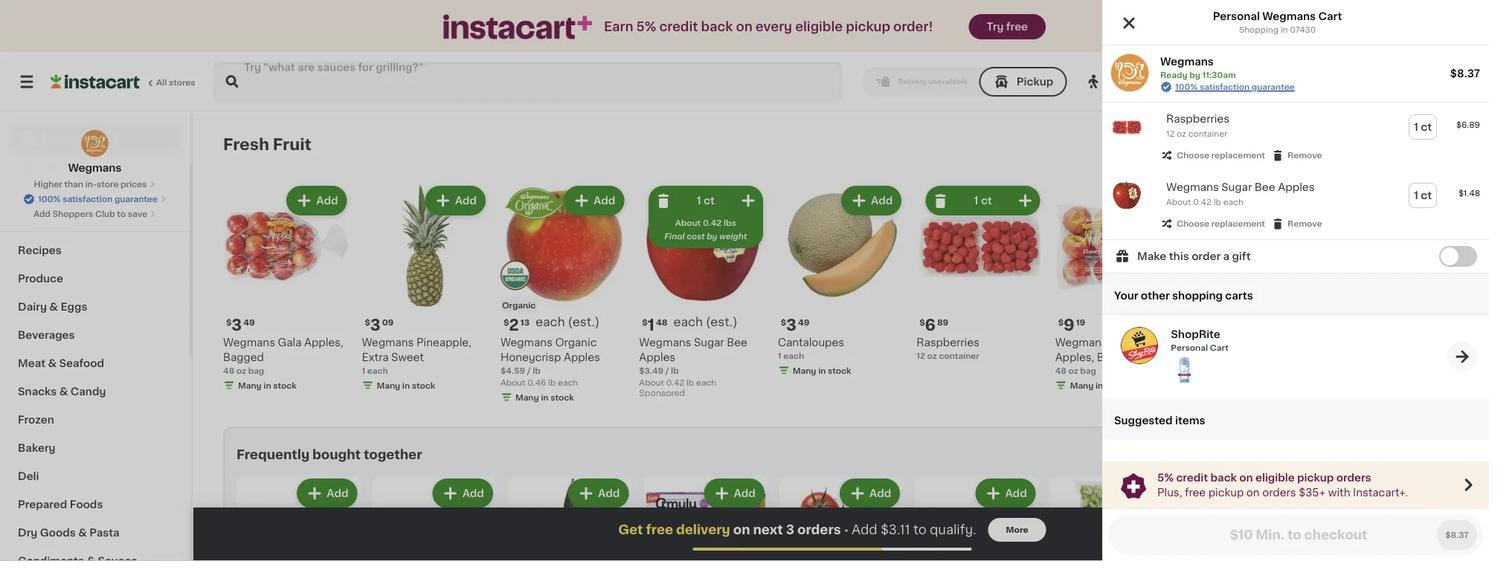 Task type: vqa. For each thing, say whether or not it's contained in the screenshot.
Generation
no



Task type: describe. For each thing, give the bounding box(es) containing it.
in down wegmans honeycrisp apples, bagged 48 oz bag on the right bottom of page
[[1096, 382, 1104, 390]]

by inside the wegmans ready by 11:30am
[[1190, 71, 1201, 79]]

ready by 11:30am
[[1290, 76, 1393, 87]]

100% satisfaction guarantee link
[[1176, 81, 1296, 93]]

raspberries 12 oz container inside product group
[[917, 337, 980, 360]]

pickup button
[[980, 67, 1067, 97]]

09 for 4
[[1354, 318, 1366, 327]]

apples for wegmans sugar bee apples $3.49 / lb about 0.42 lb each
[[640, 352, 676, 363]]

cantaloupes 1 each
[[778, 337, 845, 360]]

in inside personal wegmans cart shopping in 07430
[[1281, 26, 1289, 34]]

make
[[1138, 252, 1167, 262]]

1 up the $3.49
[[648, 318, 655, 333]]

orders for qualify.
[[798, 524, 841, 537]]

recipes
[[18, 246, 62, 256]]

ready by 11:30am link
[[1266, 73, 1393, 91]]

cart for wegmans
[[1319, 11, 1343, 22]]

lists link
[[9, 183, 181, 213]]

wegmans for wegmans ready by 11:30am
[[1161, 57, 1214, 67]]

to inside treatment tracker modal dialog
[[914, 524, 927, 537]]

produce link
[[9, 265, 181, 293]]

personal inside shoprite personal cart
[[1172, 344, 1209, 353]]

2 horizontal spatial by
[[1330, 76, 1344, 87]]

1 inside wegmans pineapple, extra sweet 1 each
[[362, 367, 366, 375]]

ct up about 0.42 lbs final cost by weight
[[704, 196, 715, 206]]

sugar for wegmans sugar bee apples $3.49 / lb about 0.42 lb each
[[694, 337, 725, 348]]

about inside wegmans sugar bee apples about 0.42 lb each
[[1167, 198, 1192, 207]]

higher than in-store prices
[[34, 180, 147, 189]]

lbs
[[724, 219, 737, 227]]

bagged for 3
[[223, 352, 264, 363]]

seafood
[[59, 359, 104, 369]]

item carousel region
[[223, 129, 1460, 415]]

ct left increment quantity of raspberries icon
[[982, 196, 993, 206]]

wegmans honeycrisp apples, bagged 48 oz bag
[[1056, 337, 1171, 375]]

add inside treatment tracker modal dialog
[[852, 524, 878, 537]]

try free
[[987, 22, 1029, 32]]

meat & seafood
[[18, 359, 104, 369]]

1 ct right 'remove raspberries' icon
[[975, 196, 993, 206]]

remove for container
[[1288, 151, 1323, 160]]

each inside the wegmans sugar bee apples $3.49 / lb about 0.42 lb each
[[697, 379, 717, 387]]

1 up about 0.42 lbs final cost by weight
[[697, 196, 702, 206]]

earn 5% credit back on every eligible pickup order!
[[604, 20, 934, 33]]

/ for sugar
[[666, 367, 669, 375]]

fresh fruit
[[223, 137, 312, 152]]

stock for pineapple,
[[412, 382, 436, 390]]

stock for gala
[[273, 382, 297, 390]]

3 for cantaloupes
[[787, 318, 797, 333]]

lb right 0.46 at the left of page
[[549, 379, 556, 387]]

wegmans for wegmans
[[68, 163, 122, 173]]

orders for orders
[[1337, 473, 1372, 483]]

save
[[128, 210, 147, 218]]

go to cart image
[[1454, 348, 1472, 366]]

choose replacement for raspberries
[[1177, 151, 1266, 160]]

1 right 'remove raspberries' icon
[[975, 196, 979, 206]]

$ 4 09
[[1336, 318, 1366, 333]]

many down 0.67
[[1209, 394, 1233, 402]]

each right the $ 1 48 on the left of page
[[674, 317, 703, 329]]

1 horizontal spatial satisfaction
[[1200, 83, 1250, 91]]

3 inside treatment tracker modal dialog
[[786, 524, 795, 537]]

0 vertical spatial credit
[[660, 20, 698, 33]]

instacart logo image
[[51, 73, 140, 91]]

with
[[1329, 488, 1351, 498]]

0 horizontal spatial organic
[[502, 301, 536, 310]]

pickup for pickup
[[1017, 77, 1054, 87]]

dry
[[18, 528, 37, 539]]

$2.13 each (estimated) element
[[501, 316, 628, 335]]

frequently
[[237, 449, 310, 462]]

all stores
[[156, 79, 195, 87]]

free for get
[[646, 524, 674, 537]]

0 horizontal spatial eligible
[[796, 20, 843, 33]]

raspberries image
[[1112, 112, 1143, 143]]

prepared
[[18, 500, 67, 511]]

1 ct left '$6.89'
[[1415, 122, 1433, 132]]

0 vertical spatial 5%
[[637, 20, 657, 33]]

•
[[844, 525, 849, 536]]

$1.48 each (estimated) element
[[640, 316, 766, 335]]

many down 0.46 at the left of page
[[516, 394, 539, 402]]

gift
[[1233, 252, 1251, 262]]

wegmans logo image
[[81, 129, 109, 158]]

about inside the 'wegmans organic honeycrisp apples $4.59 / lb about 0.46 lb each'
[[501, 379, 526, 387]]

many for wegmans honeycrisp apples, bagged
[[1071, 382, 1094, 390]]

$5.82 each (estimated) element
[[1195, 316, 1321, 335]]

lb up 0.67
[[1226, 367, 1234, 375]]

1 horizontal spatial 11:30am
[[1347, 76, 1393, 87]]

deli
[[18, 472, 39, 482]]

personal wegmans cart shopping in 07430
[[1214, 11, 1343, 34]]

wegmans fresh cut watermelon chunks $8.69 / lb about 0.67 lb each
[[1195, 337, 1300, 387]]

wegmans organic honeycrisp apples $4.59 / lb about 0.46 lb each
[[501, 337, 600, 387]]

many in stock down 0.46 at the left of page
[[516, 394, 574, 402]]

on inside treatment tracker modal dialog
[[734, 524, 751, 537]]

remove button for apples
[[1272, 217, 1323, 231]]

0 vertical spatial container
[[1189, 130, 1228, 138]]

$ 3 49 for cantaloupes
[[781, 318, 810, 333]]

lb right the $3.49
[[671, 367, 679, 375]]

48 for 3
[[223, 367, 235, 375]]

about 0.42 lbs final cost by weight
[[665, 219, 747, 241]]

free inside 5% credit back on eligible pickup orders plus, free pickup on orders $35+ with instacart+.
[[1185, 488, 1206, 498]]

09 for 3
[[382, 318, 394, 327]]

snacks
[[18, 387, 57, 397]]

a
[[1224, 252, 1230, 262]]

2 button
[[1411, 64, 1472, 100]]

prepared foods
[[18, 500, 103, 511]]

0 vertical spatial to
[[117, 210, 126, 218]]

apples for wegmans sugar bee apples about 0.42 lb each
[[1279, 182, 1315, 193]]

snacks & candy link
[[9, 378, 181, 406]]

$35+
[[1300, 488, 1326, 498]]

shoppers
[[53, 210, 93, 218]]

announcement region
[[1103, 462, 1490, 509]]

personal inside personal wegmans cart shopping in 07430
[[1214, 11, 1261, 22]]

bag for 3
[[248, 367, 264, 375]]

plus,
[[1158, 488, 1183, 498]]

wegmans inside personal wegmans cart shopping in 07430
[[1263, 11, 1317, 22]]

wegmans for wegmans honeycrisp apples, bagged 48 oz bag
[[1056, 337, 1108, 348]]

increment quantity of raspberries image
[[1017, 192, 1035, 210]]

express icon image
[[443, 14, 592, 39]]

stock down the 'wegmans organic honeycrisp apples $4.59 / lb about 0.46 lb each'
[[551, 394, 574, 402]]

$ inside $ 5 82 each (est.)
[[1198, 318, 1203, 327]]

0 vertical spatial 100% satisfaction guarantee
[[1176, 83, 1296, 91]]

/ inside wegmans fresh cut watermelon chunks $8.69 / lb about 0.67 lb each
[[1221, 367, 1224, 375]]

$3.49
[[640, 367, 664, 375]]

product group containing 5
[[1195, 183, 1321, 407]]

prices
[[121, 180, 147, 189]]

service type group
[[863, 67, 1067, 97]]

frozen
[[18, 415, 54, 426]]

beverages link
[[9, 321, 181, 350]]

lb inside wegmans sugar bee apples about 0.42 lb each
[[1214, 198, 1222, 207]]

frequently bought together section
[[223, 427, 1460, 562]]

48 inside the $ 1 48
[[656, 318, 668, 327]]

qualify.
[[930, 524, 977, 537]]

in down wegmans gala apples, bagged 48 oz bag
[[264, 382, 271, 390]]

higher than in-store prices link
[[34, 179, 156, 191]]

each inside $ 5 82 each (est.)
[[1232, 317, 1261, 329]]

0.42 inside wegmans sugar bee apples about 0.42 lb each
[[1194, 198, 1212, 207]]

extra
[[362, 352, 389, 363]]

many in stock for pineapple,
[[377, 382, 436, 390]]

bag for 9
[[1081, 367, 1097, 375]]

back inside 5% credit back on eligible pickup orders plus, free pickup on orders $35+ with instacart+.
[[1211, 473, 1238, 483]]

many in stock down 0.67
[[1209, 394, 1268, 402]]

1 ct left "$1.48"
[[1415, 191, 1433, 201]]

$ 3 09
[[365, 318, 394, 333]]

buy it again
[[42, 163, 105, 173]]

2 inside button
[[1449, 77, 1456, 87]]

9
[[1064, 318, 1075, 333]]

ct left '$6.89'
[[1422, 122, 1433, 132]]

& for dairy
[[49, 302, 58, 313]]

in down cantaloupes 1 each
[[819, 367, 826, 375]]

replacement for raspberries
[[1212, 151, 1266, 160]]

100% satisfaction guarantee button
[[23, 191, 167, 205]]

buy
[[42, 163, 63, 173]]

wegmans ready by 11:30am
[[1161, 57, 1237, 79]]

3 for wegmans pineapple, extra sweet
[[370, 318, 381, 333]]

49 for wegmans
[[244, 318, 255, 327]]

sugar for wegmans sugar bee apples about 0.42 lb each
[[1222, 182, 1253, 193]]

each inside wegmans pineapple, extra sweet 1 each
[[367, 367, 388, 375]]

0 vertical spatial back
[[701, 20, 733, 33]]

$ 9 19
[[1059, 318, 1086, 333]]

add shoppers club to save
[[33, 210, 147, 218]]

raspberries inside item carousel "region"
[[917, 337, 980, 348]]

12 inside item carousel "region"
[[917, 352, 926, 360]]

5 $ from the left
[[781, 318, 787, 327]]

try
[[987, 22, 1004, 32]]

1 horizontal spatial 100%
[[1176, 83, 1198, 91]]

$3.11
[[881, 524, 911, 537]]

pickup at 100 farm view
[[1109, 76, 1248, 87]]

0.67
[[1222, 379, 1239, 387]]

many for cantaloupes
[[793, 367, 817, 375]]

wegmans for wegmans fresh cut watermelon chunks $8.69 / lb about 0.67 lb each
[[1195, 337, 1247, 348]]

each inside wegmans sugar bee apples about 0.42 lb each
[[1224, 198, 1244, 207]]

lists
[[42, 193, 67, 203]]

shop
[[42, 133, 70, 144]]

(est.) inside $ 5 82 each (est.)
[[1264, 317, 1296, 329]]

& for snacks
[[59, 387, 68, 397]]

in-
[[85, 180, 97, 189]]

product group containing 6
[[917, 183, 1044, 362]]

bakery
[[18, 444, 56, 454]]

1 horizontal spatial ready
[[1290, 76, 1327, 87]]

2 horizontal spatial pickup
[[1298, 473, 1335, 483]]

buy it again link
[[9, 153, 181, 183]]

deli link
[[9, 463, 181, 491]]

bakery link
[[9, 435, 181, 463]]

apples, for 9
[[1056, 352, 1095, 363]]

89
[[938, 318, 949, 327]]

& left the pasta
[[78, 528, 87, 539]]

dry goods & pasta
[[18, 528, 120, 539]]

meat
[[18, 359, 45, 369]]

ct left "$1.48"
[[1422, 191, 1433, 201]]

lb right 0.67
[[1241, 379, 1249, 387]]

stock for 1
[[828, 367, 852, 375]]

0.46
[[528, 379, 546, 387]]

store
[[97, 180, 119, 189]]

eligible inside 5% credit back on eligible pickup orders plus, free pickup on orders $35+ with instacart+.
[[1256, 473, 1295, 483]]

1 vertical spatial orders
[[1263, 488, 1297, 498]]

$ 2 13
[[504, 318, 530, 333]]

lb down $1.48 each (estimated) element
[[687, 379, 694, 387]]

ready inside the wegmans ready by 11:30am
[[1161, 71, 1188, 79]]



Task type: locate. For each thing, give the bounding box(es) containing it.
& right the meat in the bottom left of the page
[[48, 359, 57, 369]]

fresh
[[223, 137, 269, 152], [1249, 337, 1278, 348]]

bought
[[313, 449, 361, 462]]

wegmans inside wegmans sugar bee apples about 0.42 lb each
[[1167, 182, 1220, 193]]

1 vertical spatial 12
[[917, 352, 926, 360]]

0 horizontal spatial $ 3 49
[[226, 318, 255, 333]]

2 product group from the top
[[1103, 171, 1490, 240]]

0 vertical spatial choose replacement
[[1177, 151, 1266, 160]]

lb up 0.46 at the left of page
[[533, 367, 541, 375]]

order!
[[894, 20, 934, 33]]

4
[[1342, 318, 1353, 333]]

1 ct button for wegmans sugar bee apples
[[1410, 184, 1437, 208]]

0.42 left lbs
[[703, 219, 722, 227]]

3 / from the left
[[1221, 367, 1224, 375]]

to
[[117, 210, 126, 218], [914, 524, 927, 537]]

replacement for wegmans
[[1212, 220, 1266, 228]]

1 bagged from the left
[[223, 352, 264, 363]]

1 horizontal spatial pickup
[[1109, 76, 1149, 87]]

apples, right the gala on the left of the page
[[304, 337, 344, 348]]

2 vertical spatial orders
[[798, 524, 841, 537]]

wegmans right wegmans sugar bee apples icon
[[1167, 182, 1220, 193]]

apples, inside wegmans gala apples, bagged 48 oz bag
[[304, 337, 344, 348]]

2 09 from the left
[[1354, 318, 1366, 327]]

1 (est.) from the left
[[568, 317, 600, 329]]

2 $ from the left
[[365, 318, 370, 327]]

1 horizontal spatial by
[[1190, 71, 1201, 79]]

each (est.) inside $1.48 each (estimated) element
[[674, 317, 738, 329]]

$8.37
[[1451, 68, 1481, 79]]

organic down $2.13 each (estimated) element
[[556, 337, 597, 348]]

$ inside $ 9 19
[[1059, 318, 1064, 327]]

1 horizontal spatial raspberries
[[1167, 114, 1230, 124]]

cost
[[687, 233, 705, 241]]

0 vertical spatial bee
[[1255, 182, 1276, 193]]

orders left "•"
[[798, 524, 841, 537]]

0 horizontal spatial container
[[939, 352, 980, 360]]

container down raspberries button
[[1189, 130, 1228, 138]]

1 choose from the top
[[1177, 151, 1210, 160]]

free right get
[[646, 524, 674, 537]]

wegmans for wegmans pineapple, extra sweet 1 each
[[362, 337, 414, 348]]

13
[[521, 318, 530, 327]]

this
[[1170, 252, 1190, 262]]

49 up cantaloupes
[[799, 318, 810, 327]]

1 vertical spatial free
[[1185, 488, 1206, 498]]

/ up 0.46 at the left of page
[[527, 367, 531, 375]]

organic
[[502, 301, 536, 310], [556, 337, 597, 348]]

cart inside shoprite personal cart
[[1211, 344, 1229, 353]]

choose replacement up wegmans sugar bee apples button
[[1177, 151, 1266, 160]]

1 horizontal spatial orders
[[1263, 488, 1297, 498]]

48
[[656, 318, 668, 327], [223, 367, 235, 375], [1056, 367, 1067, 375]]

wegmans
[[1263, 11, 1317, 22], [1161, 57, 1214, 67], [68, 163, 122, 173], [1167, 182, 1220, 193], [223, 337, 275, 348], [362, 337, 414, 348], [501, 337, 553, 348], [640, 337, 692, 348], [1056, 337, 1108, 348], [1195, 337, 1247, 348]]

choose replacement button
[[1161, 149, 1266, 162], [1161, 217, 1266, 231]]

2 horizontal spatial (est.)
[[1264, 317, 1296, 329]]

oz inside wegmans honeycrisp apples, bagged 48 oz bag
[[1069, 367, 1079, 375]]

2 bag from the left
[[1081, 367, 1097, 375]]

sponsored badge image
[[640, 390, 685, 398]]

11:30am inside the wegmans ready by 11:30am
[[1203, 71, 1237, 79]]

100% satisfaction guarantee down the wegmans ready by 11:30am
[[1176, 83, 1296, 91]]

1 vertical spatial credit
[[1177, 473, 1209, 483]]

1 vertical spatial replacement
[[1212, 220, 1266, 228]]

many for wegmans gala apples, bagged
[[238, 382, 262, 390]]

0 horizontal spatial free
[[646, 524, 674, 537]]

1 vertical spatial choose replacement
[[1177, 220, 1266, 228]]

2 (est.) from the left
[[706, 317, 738, 329]]

5
[[1203, 318, 1213, 333]]

oz inside product group
[[1177, 130, 1187, 138]]

wegmans inside wegmans honeycrisp apples, bagged 48 oz bag
[[1056, 337, 1108, 348]]

free inside treatment tracker modal dialog
[[646, 524, 674, 537]]

1 horizontal spatial 2
[[1449, 77, 1456, 87]]

pickup for pickup at 100 farm view
[[1109, 76, 1149, 87]]

apples inside wegmans sugar bee apples about 0.42 lb each
[[1279, 182, 1315, 193]]

frozen link
[[9, 406, 181, 435]]

bee inside wegmans sugar bee apples about 0.42 lb each
[[1255, 182, 1276, 193]]

$4.59
[[501, 367, 525, 375]]

8 $ from the left
[[1198, 318, 1203, 327]]

sugar up gift
[[1222, 182, 1253, 193]]

items
[[1176, 416, 1206, 426]]

0.42 up sponsored badge image
[[667, 379, 685, 387]]

1 ct up about 0.42 lbs final cost by weight
[[697, 196, 715, 206]]

2 horizontal spatial apples
[[1279, 182, 1315, 193]]

raspberries
[[1167, 114, 1230, 124], [917, 337, 980, 348]]

stores
[[169, 79, 195, 87]]

replacement up wegmans sugar bee apples button
[[1212, 151, 1266, 160]]

orders left $35+
[[1263, 488, 1297, 498]]

wegmans for wegmans gala apples, bagged 48 oz bag
[[223, 337, 275, 348]]

product group
[[223, 183, 350, 395], [362, 183, 489, 395], [501, 183, 628, 407], [640, 183, 766, 402], [778, 183, 905, 380], [917, 183, 1044, 362], [1056, 183, 1183, 395], [1195, 183, 1321, 407], [1333, 183, 1460, 380], [237, 476, 361, 562], [372, 476, 496, 562], [508, 476, 632, 562], [644, 476, 768, 562], [780, 476, 904, 562], [916, 476, 1039, 562], [1051, 476, 1175, 562], [1187, 476, 1311, 562], [1323, 476, 1447, 562]]

at
[[1151, 76, 1163, 87]]

0 vertical spatial replacement
[[1212, 151, 1266, 160]]

product group containing 4
[[1333, 183, 1460, 380]]

1 left "$1.48"
[[1415, 191, 1419, 201]]

11:30am left 2 button
[[1347, 76, 1393, 87]]

free right plus,
[[1185, 488, 1206, 498]]

0 vertical spatial choose
[[1177, 151, 1210, 160]]

about
[[1167, 198, 1192, 207], [676, 219, 701, 227], [501, 379, 526, 387], [640, 379, 664, 387], [1195, 379, 1219, 387]]

09 right 4
[[1354, 318, 1366, 327]]

foods
[[70, 500, 103, 511]]

12
[[1167, 130, 1175, 138], [917, 352, 926, 360]]

apples, for 3
[[304, 337, 344, 348]]

09 inside $ 3 09
[[382, 318, 394, 327]]

1 choose replacement button from the top
[[1161, 149, 1266, 162]]

0 vertical spatial raspberries
[[1167, 114, 1230, 124]]

5% right the earn
[[637, 20, 657, 33]]

4 $ from the left
[[642, 318, 648, 327]]

1 vertical spatial 100%
[[38, 195, 61, 204]]

oz
[[1177, 130, 1187, 138], [928, 352, 937, 360], [237, 367, 246, 375], [1069, 367, 1079, 375]]

credit right the earn
[[660, 20, 698, 33]]

about down the $8.69
[[1195, 379, 1219, 387]]

2 horizontal spatial /
[[1221, 367, 1224, 375]]

0 horizontal spatial 0.42
[[667, 379, 685, 387]]

recipes link
[[9, 237, 181, 265]]

higher
[[34, 180, 62, 189]]

bee for wegmans sugar bee apples $3.49 / lb about 0.42 lb each
[[727, 337, 748, 348]]

1 horizontal spatial bagged
[[1098, 352, 1138, 363]]

$ inside $ 3 09
[[365, 318, 370, 327]]

guarantee inside button
[[115, 195, 158, 204]]

in down sweet
[[402, 382, 410, 390]]

product group containing 9
[[1056, 183, 1183, 395]]

honeycrisp up $4.59
[[501, 352, 561, 363]]

0 horizontal spatial raspberries 12 oz container
[[917, 337, 980, 360]]

remove button down wegmans sugar bee apples about 0.42 lb each
[[1272, 217, 1323, 231]]

bag inside wegmans gala apples, bagged 48 oz bag
[[248, 367, 264, 375]]

0 vertical spatial satisfaction
[[1200, 83, 1250, 91]]

0 horizontal spatial honeycrisp
[[501, 352, 561, 363]]

1 $ 3 49 from the left
[[226, 318, 255, 333]]

0 vertical spatial choose replacement button
[[1161, 149, 1266, 162]]

1 horizontal spatial $ 3 49
[[781, 318, 810, 333]]

0.42 inside about 0.42 lbs final cost by weight
[[703, 219, 722, 227]]

treatment tracker modal dialog
[[193, 508, 1490, 562]]

raspberries inside product group
[[1167, 114, 1230, 124]]

personal down shoprite
[[1172, 344, 1209, 353]]

bagged for 9
[[1098, 352, 1138, 363]]

/ inside the 'wegmans organic honeycrisp apples $4.59 / lb about 0.46 lb each'
[[527, 367, 531, 375]]

each right 13 in the left bottom of the page
[[536, 317, 565, 329]]

ready
[[1161, 71, 1188, 79], [1290, 76, 1327, 87]]

1 ct
[[1415, 122, 1433, 132], [1415, 191, 1433, 201], [697, 196, 715, 206], [975, 196, 993, 206]]

wegmans sugar bee apples image
[[1112, 180, 1143, 211]]

shopping
[[1173, 291, 1223, 301]]

remove raspberries image
[[932, 192, 950, 210]]

12 down raspberries button
[[1167, 130, 1175, 138]]

3 for wegmans gala apples, bagged
[[232, 318, 242, 333]]

5% inside 5% credit back on eligible pickup orders plus, free pickup on orders $35+ with instacart+.
[[1158, 473, 1174, 483]]

0 vertical spatial fresh
[[223, 137, 269, 152]]

1 vertical spatial apples,
[[1056, 352, 1095, 363]]

to right $3.11
[[914, 524, 927, 537]]

each down cantaloupes
[[784, 352, 805, 360]]

0 horizontal spatial bagged
[[223, 352, 264, 363]]

oz inside wegmans gala apples, bagged 48 oz bag
[[237, 367, 246, 375]]

pickup left at
[[1109, 76, 1149, 87]]

0 vertical spatial pickup
[[846, 20, 891, 33]]

1 vertical spatial pickup
[[1298, 473, 1335, 483]]

2 each (est.) from the left
[[674, 317, 738, 329]]

about right wegmans sugar bee apples icon
[[1167, 198, 1192, 207]]

fresh inside wegmans fresh cut watermelon chunks $8.69 / lb about 0.67 lb each
[[1249, 337, 1278, 348]]

many in stock down wegmans honeycrisp apples, bagged 48 oz bag on the right bottom of page
[[1071, 382, 1129, 390]]

wegmans for wegmans organic honeycrisp apples $4.59 / lb about 0.46 lb each
[[501, 337, 553, 348]]

remove down wegmans sugar bee apples about 0.42 lb each
[[1288, 220, 1323, 228]]

0 vertical spatial organic
[[502, 301, 536, 310]]

100% satisfaction guarantee up add shoppers club to save link
[[38, 195, 158, 204]]

orders
[[1337, 473, 1372, 483], [1263, 488, 1297, 498], [798, 524, 841, 537]]

2 inside item carousel "region"
[[509, 318, 519, 333]]

by inside about 0.42 lbs final cost by weight
[[707, 233, 718, 241]]

produce
[[18, 274, 63, 284]]

1 49 from the left
[[244, 318, 255, 327]]

1 1 ct button from the top
[[1410, 115, 1437, 139]]

2 horizontal spatial 0.42
[[1194, 198, 1212, 207]]

2 replacement from the top
[[1212, 220, 1266, 228]]

0 vertical spatial 1 ct button
[[1410, 115, 1437, 139]]

wegmans pineapple, extra sweet 1 each
[[362, 337, 472, 375]]

choose replacement button for raspberries
[[1161, 149, 1266, 162]]

about up cost
[[676, 219, 701, 227]]

lb
[[1214, 198, 1222, 207], [533, 367, 541, 375], [671, 367, 679, 375], [1226, 367, 1234, 375], [549, 379, 556, 387], [687, 379, 694, 387], [1241, 379, 1249, 387]]

raspberries 12 oz container down farm
[[1167, 114, 1230, 138]]

1 horizontal spatial bee
[[1255, 182, 1276, 193]]

honeycrisp down your
[[1111, 337, 1171, 348]]

0.42 down wegmans sugar bee apples button
[[1194, 198, 1212, 207]]

1 vertical spatial satisfaction
[[63, 195, 113, 204]]

0 horizontal spatial guarantee
[[115, 195, 158, 204]]

weight
[[720, 233, 747, 241]]

0 vertical spatial guarantee
[[1252, 83, 1296, 91]]

48 inside wegmans gala apples, bagged 48 oz bag
[[223, 367, 235, 375]]

many for wegmans pineapple, extra sweet
[[377, 382, 400, 390]]

11:30am up the 100% satisfaction guarantee link on the right top
[[1203, 71, 1237, 79]]

(est.) up the 'wegmans organic honeycrisp apples $4.59 / lb about 0.46 lb each'
[[568, 317, 600, 329]]

wegmans inside wegmans pineapple, extra sweet 1 each
[[362, 337, 414, 348]]

honeycrisp inside the 'wegmans organic honeycrisp apples $4.59 / lb about 0.46 lb each'
[[501, 352, 561, 363]]

1 product group from the top
[[1103, 103, 1490, 171]]

about inside wegmans fresh cut watermelon chunks $8.69 / lb about 0.67 lb each
[[1195, 379, 1219, 387]]

pineapple,
[[417, 337, 472, 348]]

wegmans for wegmans sugar bee apples $3.49 / lb about 0.42 lb each
[[640, 337, 692, 348]]

& for meat
[[48, 359, 57, 369]]

remove button for container
[[1272, 149, 1323, 162]]

0 vertical spatial remove
[[1288, 151, 1323, 160]]

main content containing fresh fruit
[[193, 112, 1490, 562]]

1 horizontal spatial raspberries 12 oz container
[[1167, 114, 1230, 138]]

prepared foods link
[[9, 491, 181, 519]]

0 horizontal spatial /
[[527, 367, 531, 375]]

0 horizontal spatial 49
[[244, 318, 255, 327]]

replacement
[[1212, 151, 1266, 160], [1212, 220, 1266, 228]]

3 right next
[[786, 524, 795, 537]]

organic inside the 'wegmans organic honeycrisp apples $4.59 / lb about 0.46 lb each'
[[556, 337, 597, 348]]

1 vertical spatial to
[[914, 524, 927, 537]]

1 horizontal spatial 100% satisfaction guarantee
[[1176, 83, 1296, 91]]

48 inside wegmans honeycrisp apples, bagged 48 oz bag
[[1056, 367, 1067, 375]]

1 ct button left "$1.48"
[[1410, 184, 1437, 208]]

carts
[[1226, 291, 1254, 301]]

product group
[[1103, 103, 1490, 171], [1103, 171, 1490, 240]]

pickup inside button
[[1017, 77, 1054, 87]]

6 $ from the left
[[920, 318, 925, 327]]

instacart+.
[[1354, 488, 1409, 498]]

2 choose replacement button from the top
[[1161, 217, 1266, 231]]

0 horizontal spatial 48
[[223, 367, 235, 375]]

every
[[756, 20, 793, 33]]

wegmans inside wegmans fresh cut watermelon chunks $8.69 / lb about 0.67 lb each
[[1195, 337, 1247, 348]]

each inside wegmans fresh cut watermelon chunks $8.69 / lb about 0.67 lb each
[[1251, 379, 1271, 387]]

honeycrisp
[[1111, 337, 1171, 348], [501, 352, 561, 363]]

1 horizontal spatial honeycrisp
[[1111, 337, 1171, 348]]

dry goods & pasta link
[[9, 519, 181, 548]]

pickup right plus,
[[1209, 488, 1244, 498]]

again
[[75, 163, 105, 173]]

wegmans down $ 9 19
[[1056, 337, 1108, 348]]

1 each (est.) from the left
[[536, 317, 600, 329]]

increment quantity of wegmans sugar bee apples image
[[740, 192, 757, 210]]

each (est.) up the wegmans sugar bee apples $3.49 / lb about 0.42 lb each
[[674, 317, 738, 329]]

1 vertical spatial sugar
[[694, 337, 725, 348]]

0 horizontal spatial each (est.)
[[536, 317, 600, 329]]

stock down wegmans fresh cut watermelon chunks $8.69 / lb about 0.67 lb each
[[1245, 394, 1268, 402]]

about down $4.59
[[501, 379, 526, 387]]

choose replacement for wegmans
[[1177, 220, 1266, 228]]

about inside the wegmans sugar bee apples $3.49 / lb about 0.42 lb each
[[640, 379, 664, 387]]

100% down "higher"
[[38, 195, 61, 204]]

2 49 from the left
[[799, 318, 810, 327]]

1 horizontal spatial to
[[914, 524, 927, 537]]

1 inside cantaloupes 1 each
[[778, 352, 782, 360]]

each inside the 'wegmans organic honeycrisp apples $4.59 / lb about 0.46 lb each'
[[558, 379, 578, 387]]

2 horizontal spatial 48
[[1056, 367, 1067, 375]]

3 $ from the left
[[504, 318, 509, 327]]

$ 3 49
[[226, 318, 255, 333], [781, 318, 810, 333]]

1 vertical spatial remove
[[1288, 220, 1323, 228]]

0 horizontal spatial fresh
[[223, 137, 269, 152]]

remove for apples
[[1288, 220, 1323, 228]]

bee for wegmans sugar bee apples about 0.42 lb each
[[1255, 182, 1276, 193]]

remove up wegmans sugar bee apples button
[[1288, 151, 1323, 160]]

49
[[244, 318, 255, 327], [799, 318, 810, 327]]

wegmans for wegmans sugar bee apples about 0.42 lb each
[[1167, 182, 1220, 193]]

1 vertical spatial guarantee
[[115, 195, 158, 204]]

/ down watermelon
[[1221, 367, 1224, 375]]

49 for cantaloupes
[[799, 318, 810, 327]]

0 vertical spatial free
[[1007, 22, 1029, 32]]

choose up make this order a gift
[[1177, 220, 1210, 228]]

many down cantaloupes 1 each
[[793, 367, 817, 375]]

apples inside the wegmans sugar bee apples $3.49 / lb about 0.42 lb each
[[640, 352, 676, 363]]

1 choose replacement from the top
[[1177, 151, 1266, 160]]

replacement down wegmans sugar bee apples about 0.42 lb each
[[1212, 220, 1266, 228]]

1 horizontal spatial pickup
[[1209, 488, 1244, 498]]

stock down wegmans gala apples, bagged 48 oz bag
[[273, 382, 297, 390]]

6
[[925, 318, 936, 333]]

many in stock down cantaloupes 1 each
[[793, 367, 852, 375]]

1 vertical spatial choose
[[1177, 220, 1210, 228]]

wegmans inside the wegmans sugar bee apples $3.49 / lb about 0.42 lb each
[[640, 337, 692, 348]]

wegmans up the 07430
[[1263, 11, 1317, 22]]

2 1 ct button from the top
[[1410, 184, 1437, 208]]

/
[[527, 367, 531, 375], [666, 367, 669, 375], [1221, 367, 1224, 375]]

by
[[1190, 71, 1201, 79], [1330, 76, 1344, 87], [707, 233, 718, 241]]

free right try
[[1007, 22, 1029, 32]]

1
[[1415, 122, 1419, 132], [1415, 191, 1419, 201], [697, 196, 702, 206], [975, 196, 979, 206], [648, 318, 655, 333], [778, 352, 782, 360], [362, 367, 366, 375]]

1 ct button left '$6.89'
[[1410, 115, 1437, 139]]

1 horizontal spatial apples,
[[1056, 352, 1095, 363]]

wegmans down the $ 1 48 on the left of page
[[640, 337, 692, 348]]

2 bagged from the left
[[1098, 352, 1138, 363]]

watermelon
[[1195, 352, 1258, 363]]

in down 0.67
[[1235, 394, 1243, 402]]

apples, down $ 9 19
[[1056, 352, 1095, 363]]

1 horizontal spatial cart
[[1319, 11, 1343, 22]]

1 horizontal spatial personal
[[1214, 11, 1261, 22]]

0 horizontal spatial bee
[[727, 337, 748, 348]]

0 horizontal spatial pickup
[[846, 20, 891, 33]]

1 vertical spatial organic
[[556, 337, 597, 348]]

choose for 12
[[1177, 151, 1210, 160]]

100% satisfaction guarantee inside 100% satisfaction guarantee button
[[38, 195, 158, 204]]

0.42 inside the wegmans sugar bee apples $3.49 / lb about 0.42 lb each
[[667, 379, 685, 387]]

0 vertical spatial apples,
[[304, 337, 344, 348]]

1 vertical spatial bee
[[727, 337, 748, 348]]

cart for personal
[[1211, 344, 1229, 353]]

remove wegmans sugar bee apples image
[[655, 192, 673, 210]]

9 $ from the left
[[1336, 318, 1342, 327]]

(est.)
[[568, 317, 600, 329], [706, 317, 738, 329], [1264, 317, 1296, 329]]

product group containing wegmans sugar bee apples
[[1103, 171, 1490, 240]]

main content
[[193, 112, 1490, 562]]

1 bag from the left
[[248, 367, 264, 375]]

2 vertical spatial free
[[646, 524, 674, 537]]

fresh left fruit
[[223, 137, 269, 152]]

credit inside 5% credit back on eligible pickup orders plus, free pickup on orders $35+ with instacart+.
[[1177, 473, 1209, 483]]

wegmans inside the wegmans ready by 11:30am
[[1161, 57, 1214, 67]]

1 vertical spatial cart
[[1211, 344, 1229, 353]]

1 horizontal spatial guarantee
[[1252, 83, 1296, 91]]

many in stock for 1
[[793, 367, 852, 375]]

0 horizontal spatial back
[[701, 20, 733, 33]]

$ inside the $ 1 48
[[642, 318, 648, 327]]

2 / from the left
[[666, 367, 669, 375]]

bagged inside wegmans gala apples, bagged 48 oz bag
[[223, 352, 264, 363]]

1 ct button for raspberries
[[1410, 115, 1437, 139]]

sugar
[[1222, 182, 1253, 193], [694, 337, 725, 348]]

many down extra
[[377, 382, 400, 390]]

5% credit back on eligible pickup orders plus, free pickup on orders $35+ with instacart+.
[[1158, 473, 1409, 498]]

1 horizontal spatial 5%
[[1158, 473, 1174, 483]]

cart up ready by 11:30am link
[[1319, 11, 1343, 22]]

2 choose from the top
[[1177, 220, 1210, 228]]

all stores link
[[51, 61, 196, 103]]

0 horizontal spatial orders
[[798, 524, 841, 537]]

each (est.) right 13 in the left bottom of the page
[[536, 317, 600, 329]]

organic up 13 in the left bottom of the page
[[502, 301, 536, 310]]

shop link
[[9, 124, 181, 153]]

apples for wegmans organic honeycrisp apples $4.59 / lb about 0.46 lb each
[[564, 352, 600, 363]]

1 remove button from the top
[[1272, 149, 1323, 162]]

1 horizontal spatial 12
[[1167, 130, 1175, 138]]

many in stock for gala
[[238, 382, 297, 390]]

gala
[[278, 337, 302, 348]]

0 horizontal spatial apples,
[[304, 337, 344, 348]]

2 choose replacement from the top
[[1177, 220, 1266, 228]]

each (est.) for 2
[[536, 317, 600, 329]]

100
[[1165, 76, 1186, 87]]

wegmans inside the 'wegmans organic honeycrisp apples $4.59 / lb about 0.46 lb each'
[[501, 337, 553, 348]]

& left eggs
[[49, 302, 58, 313]]

each (est.) for 1
[[674, 317, 738, 329]]

wegmans image
[[1112, 54, 1149, 92]]

personal
[[1214, 11, 1261, 22], [1172, 344, 1209, 353]]

orders inside treatment tracker modal dialog
[[798, 524, 841, 537]]

dairy & eggs link
[[9, 293, 181, 321]]

honeycrisp inside wegmans honeycrisp apples, bagged 48 oz bag
[[1111, 337, 1171, 348]]

make this order a gift
[[1138, 252, 1251, 262]]

12 down "6"
[[917, 352, 926, 360]]

lb down wegmans sugar bee apples button
[[1214, 198, 1222, 207]]

wegmans up watermelon
[[1195, 337, 1247, 348]]

2 remove button from the top
[[1272, 217, 1323, 231]]

many in stock down sweet
[[377, 382, 436, 390]]

0 horizontal spatial 5%
[[637, 20, 657, 33]]

wegmans link
[[68, 129, 122, 176]]

bag inside wegmans honeycrisp apples, bagged 48 oz bag
[[1081, 367, 1097, 375]]

goods
[[40, 528, 76, 539]]

cart inside personal wegmans cart shopping in 07430
[[1319, 11, 1343, 22]]

credit up plus,
[[1177, 473, 1209, 483]]

product group containing raspberries
[[1103, 103, 1490, 171]]

bee
[[1255, 182, 1276, 193], [727, 337, 748, 348]]

raspberries 12 oz container down 89
[[917, 337, 980, 360]]

0 horizontal spatial to
[[117, 210, 126, 218]]

1 vertical spatial 0.42
[[703, 219, 722, 227]]

each (est.) inside $2.13 each (estimated) element
[[536, 317, 600, 329]]

1 vertical spatial back
[[1211, 473, 1238, 483]]

2 $ 3 49 from the left
[[781, 318, 810, 333]]

100% inside button
[[38, 195, 61, 204]]

shoprite personal cart
[[1172, 330, 1229, 353]]

(est.) inside $1.48 each (estimated) element
[[706, 317, 738, 329]]

1 horizontal spatial 48
[[656, 318, 668, 327]]

09 inside "$ 4 09"
[[1354, 318, 1366, 327]]

pickup inside popup button
[[1109, 76, 1149, 87]]

48 for 9
[[1056, 367, 1067, 375]]

product group containing 1
[[640, 183, 766, 402]]

apples,
[[304, 337, 344, 348], [1056, 352, 1095, 363]]

1 / from the left
[[527, 367, 531, 375]]

raspberries 12 oz container inside product group
[[1167, 114, 1230, 138]]

1 vertical spatial fresh
[[1249, 337, 1278, 348]]

about inside about 0.42 lbs final cost by weight
[[676, 219, 701, 227]]

(est.) inside $2.13 each (estimated) element
[[568, 317, 600, 329]]

your
[[1115, 291, 1139, 301]]

pickup
[[846, 20, 891, 33], [1298, 473, 1335, 483], [1209, 488, 1244, 498]]

many down wegmans gala apples, bagged 48 oz bag
[[238, 382, 262, 390]]

0 vertical spatial raspberries 12 oz container
[[1167, 114, 1230, 138]]

1 replacement from the top
[[1212, 151, 1266, 160]]

each
[[1224, 198, 1244, 207], [536, 317, 565, 329], [674, 317, 703, 329], [1232, 317, 1261, 329], [784, 352, 805, 360], [367, 367, 388, 375], [558, 379, 578, 387], [697, 379, 717, 387], [1251, 379, 1271, 387]]

82
[[1215, 318, 1226, 327]]

many in stock for honeycrisp
[[1071, 382, 1129, 390]]

3 (est.) from the left
[[1264, 317, 1296, 329]]

0 horizontal spatial credit
[[660, 20, 698, 33]]

wegmans inside wegmans gala apples, bagged 48 oz bag
[[223, 337, 275, 348]]

1 09 from the left
[[382, 318, 394, 327]]

0 horizontal spatial apples
[[564, 352, 600, 363]]

beverages
[[18, 330, 75, 341]]

raspberries down 89
[[917, 337, 980, 348]]

orders up with on the right of page
[[1337, 473, 1372, 483]]

secret invisible solid powder fresh antiperspirant/deodorant image
[[1172, 357, 1198, 384]]

09 up extra
[[382, 318, 394, 327]]

stock for honeycrisp
[[1106, 382, 1129, 390]]

to left save
[[117, 210, 126, 218]]

pickup at 100 farm view button
[[1085, 61, 1248, 103]]

3 up wegmans gala apples, bagged 48 oz bag
[[232, 318, 242, 333]]

7 $ from the left
[[1059, 318, 1064, 327]]

about down the $3.49
[[640, 379, 664, 387]]

1 horizontal spatial 49
[[799, 318, 810, 327]]

1 down 2 button
[[1415, 122, 1419, 132]]

container inside item carousel "region"
[[939, 352, 980, 360]]

0 horizontal spatial personal
[[1172, 344, 1209, 353]]

2 horizontal spatial orders
[[1337, 473, 1372, 483]]

choose replacement button for wegmans
[[1161, 217, 1266, 231]]

personal up shopping
[[1214, 11, 1261, 22]]

/ inside the wegmans sugar bee apples $3.49 / lb about 0.42 lb each
[[666, 367, 669, 375]]

1 horizontal spatial 0.42
[[703, 219, 722, 227]]

other
[[1142, 291, 1170, 301]]

choose for sugar
[[1177, 220, 1210, 228]]

$6.89
[[1457, 121, 1481, 129]]

each inside cantaloupes 1 each
[[784, 352, 805, 360]]

each right 0.67
[[1251, 379, 1271, 387]]

cart down 5
[[1211, 344, 1229, 353]]

1 $ from the left
[[226, 318, 232, 327]]

chunks
[[1260, 352, 1300, 363]]

bagged inside wegmans honeycrisp apples, bagged 48 oz bag
[[1098, 352, 1138, 363]]

sugar inside the wegmans sugar bee apples $3.49 / lb about 0.42 lb each
[[694, 337, 725, 348]]

wegmans left the gala on the left of the page
[[223, 337, 275, 348]]

09
[[382, 318, 394, 327], [1354, 318, 1366, 327]]

(est.) for 2
[[568, 317, 600, 329]]

/ for organic
[[527, 367, 531, 375]]

3 up extra
[[370, 318, 381, 333]]

product group containing 2
[[501, 183, 628, 407]]

0 vertical spatial personal
[[1214, 11, 1261, 22]]

0 vertical spatial 12
[[1167, 130, 1175, 138]]

satisfaction inside button
[[63, 195, 113, 204]]

$ inside "$ 4 09"
[[1336, 318, 1342, 327]]

apples, inside wegmans honeycrisp apples, bagged 48 oz bag
[[1056, 352, 1095, 363]]

wegmans sugar bee apples $3.49 / lb about 0.42 lb each
[[640, 337, 748, 387]]

$ inside $ 6 89
[[920, 318, 925, 327]]

go to cart element
[[1448, 343, 1478, 372]]

in down 0.46 at the left of page
[[541, 394, 549, 402]]

sugar inside wegmans sugar bee apples about 0.42 lb each
[[1222, 182, 1253, 193]]

raspberries 12 oz container
[[1167, 114, 1230, 138], [917, 337, 980, 360]]

$ 3 49 for wegmans gala apples, bagged
[[226, 318, 255, 333]]

None search field
[[213, 61, 843, 103]]

2 remove from the top
[[1288, 220, 1323, 228]]

1 remove from the top
[[1288, 151, 1323, 160]]

(est.) for 1
[[706, 317, 738, 329]]

1 vertical spatial 5%
[[1158, 473, 1174, 483]]

each down wegmans sugar bee apples button
[[1224, 198, 1244, 207]]

$ 1 48
[[642, 318, 668, 333]]

free for try
[[1007, 22, 1029, 32]]

$ inside $ 2 13
[[504, 318, 509, 327]]

bee inside the wegmans sugar bee apples $3.49 / lb about 0.42 lb each
[[727, 337, 748, 348]]



